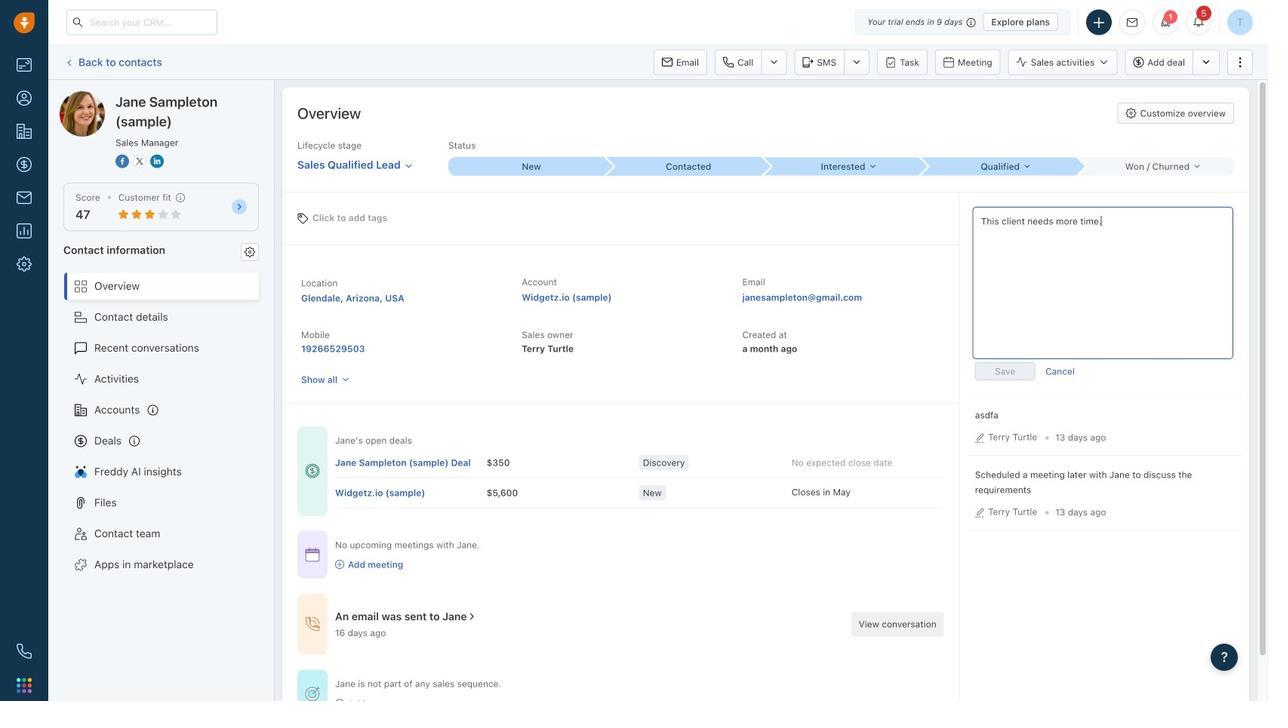 Task type: describe. For each thing, give the bounding box(es) containing it.
phone image
[[17, 644, 32, 659]]

cell for first row from the bottom
[[335, 478, 487, 508]]

2 row from the top
[[335, 478, 944, 509]]

mng settings image
[[245, 247, 255, 257]]

send email image
[[1127, 18, 1138, 27]]

phone element
[[9, 636, 39, 667]]

1 vertical spatial container_wx8msf4aqz5i3rn1 image
[[335, 700, 344, 701]]



Task type: locate. For each thing, give the bounding box(es) containing it.
container_wx8msf4aqz5i3rn1 image
[[305, 547, 320, 562], [335, 560, 344, 569], [467, 612, 478, 622], [305, 617, 320, 632], [305, 687, 320, 701]]

1 horizontal spatial container_wx8msf4aqz5i3rn1 image
[[335, 700, 344, 701]]

freshworks switcher image
[[17, 678, 32, 693]]

cell for 2nd row from the bottom of the page
[[335, 448, 487, 477]]

2 cell from the top
[[335, 478, 487, 508]]

cell
[[335, 448, 487, 477], [335, 478, 487, 508]]

0 horizontal spatial container_wx8msf4aqz5i3rn1 image
[[305, 464, 320, 479]]

1 cell from the top
[[335, 448, 487, 477]]

0 vertical spatial cell
[[335, 448, 487, 477]]

row
[[335, 448, 944, 478], [335, 478, 944, 509]]

row group
[[335, 448, 944, 509]]

container_wx8msf4aqz5i3rn1 image
[[305, 464, 320, 479], [335, 700, 344, 701]]

0 vertical spatial container_wx8msf4aqz5i3rn1 image
[[305, 464, 320, 479]]

1 vertical spatial cell
[[335, 478, 487, 508]]

Search your CRM... text field
[[66, 9, 217, 35]]

1 row from the top
[[335, 448, 944, 478]]



